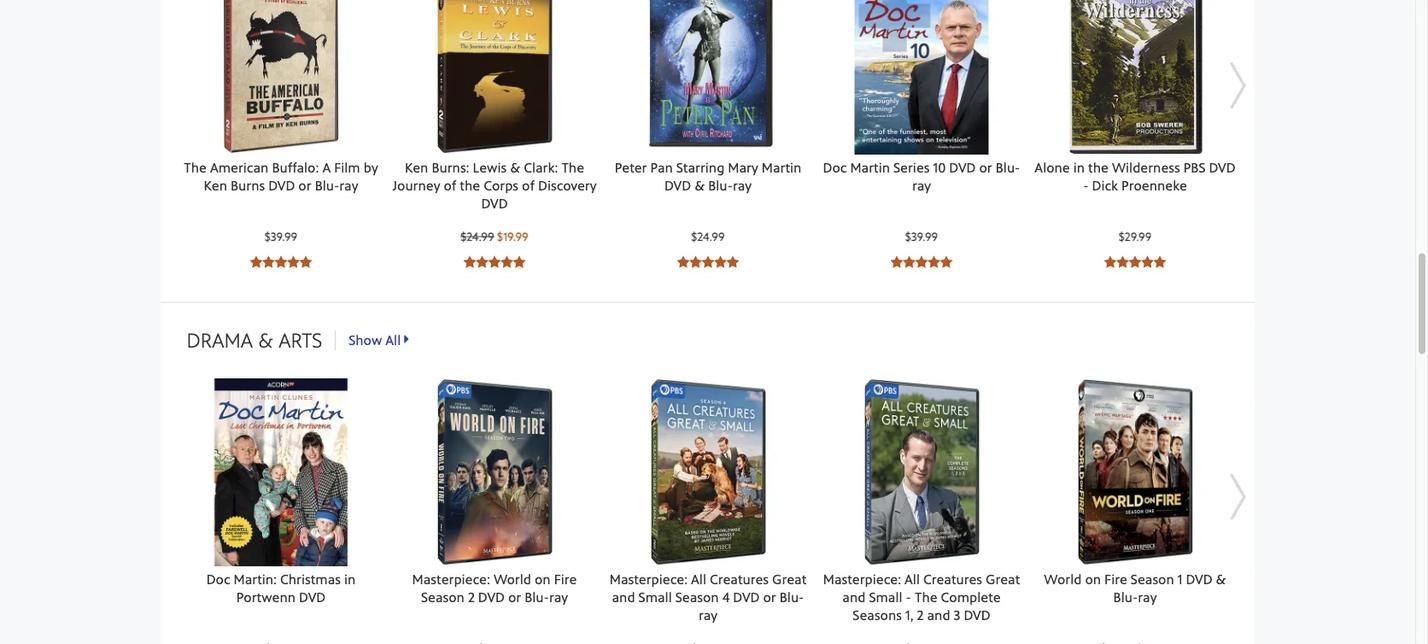 Task type: vqa. For each thing, say whether or not it's contained in the screenshot.
ADD
no



Task type: describe. For each thing, give the bounding box(es) containing it.
ray inside 'masterpiece: all creatures great and small season 4 dvd or blu- ray'
[[698, 607, 717, 623]]

buffalo:
[[272, 159, 319, 176]]

pan
[[650, 159, 673, 176]]

doc martin series 10 dvd or blu- ray link
[[815, 159, 1028, 195]]

alone in the wilderness pbs dvd - dick proenneke link
[[1028, 159, 1242, 195]]

$19.99
[[497, 229, 528, 244]]

$39.99 for burns
[[264, 229, 297, 244]]

1
[[1178, 571, 1183, 587]]

5 star image from the left
[[488, 256, 500, 269]]

6 star image from the left
[[702, 256, 714, 269]]

season inside world on fire season 1 dvd & blu-ray
[[1131, 571, 1174, 587]]

7 star image from the left
[[677, 256, 689, 269]]

11 star image from the left
[[1129, 256, 1141, 269]]

blu- inside peter pan starring mary martin dvd & blu-ray
[[708, 177, 733, 194]]

dvd inside doc martin: christmas in portwenn dvd
[[299, 589, 325, 605]]

pbs
[[1184, 159, 1206, 176]]

1 of from the left
[[443, 177, 456, 194]]

the american buffalo: a film by ken burns dvd or blu-ray link
[[174, 159, 387, 195]]

peter
[[614, 159, 647, 176]]

a
[[322, 159, 330, 176]]

doc martin series 10 dvd or blu- ray
[[823, 159, 1020, 194]]

burns:
[[431, 159, 469, 176]]

dvd inside alone in the wilderness pbs dvd - dick proenneke
[[1209, 159, 1236, 176]]

slide carousel right image for alone in the wilderness pbs dvd - dick proenneke
[[1231, 62, 1246, 109]]

ray inside masterpiece: world on fire season 2 dvd or blu-ray
[[549, 589, 568, 605]]

1 star image from the left
[[250, 256, 262, 269]]

blu- inside masterpiece: world on fire season 2 dvd or blu-ray
[[524, 589, 549, 605]]

lewis
[[473, 159, 506, 176]]

dvd inside world on fire season 1 dvd & blu-ray
[[1186, 571, 1213, 587]]

4
[[722, 589, 730, 605]]

masterpiece: all creatures great and small - the complete seasons 1, 2 and 3 dvd link
[[815, 570, 1028, 624]]

10
[[933, 159, 946, 176]]

on inside world on fire season 1 dvd & blu-ray
[[1085, 571, 1101, 587]]

$39.99 for ray
[[905, 229, 938, 244]]

doc martin: christmas in portwenn dvd link
[[174, 570, 387, 606]]

doc martin: christmas in portwenn dvd image
[[187, 378, 375, 566]]

proenneke
[[1122, 177, 1187, 194]]

peter pan starring mary martin dvd & blu-ray
[[614, 159, 801, 194]]

seasons
[[853, 607, 902, 623]]

all for masterpiece: all creatures great and small - the complete seasons 1, 2 and 3 dvd
[[905, 571, 920, 587]]

doc for doc martin: christmas in portwenn dvd
[[206, 571, 230, 587]]

clark:
[[524, 159, 558, 176]]

& inside world on fire season 1 dvd & blu-ray
[[1216, 571, 1226, 587]]

- for all
[[906, 589, 911, 605]]

& inside peter pan starring mary martin dvd & blu-ray
[[694, 177, 705, 194]]

martin inside peter pan starring mary martin dvd & blu-ray
[[762, 159, 801, 176]]

rating is 4.8 out of 5 stars element for proenneke
[[1104, 254, 1166, 272]]

7 star image from the left
[[891, 256, 903, 269]]

4 star image from the left
[[476, 256, 488, 269]]

by
[[363, 159, 378, 176]]

the american buffalo: a film by ken burns dvd or blu-ray image
[[187, 0, 375, 155]]

american
[[210, 159, 268, 176]]

masterpiece: all creatures great and small season 4 dvd or blu- ray
[[609, 571, 806, 623]]

martin:
[[233, 571, 276, 587]]

dvd inside 'masterpiece: all creatures great and small season 4 dvd or blu- ray'
[[733, 589, 760, 605]]

or inside doc martin series 10 dvd or blu- ray
[[979, 159, 992, 176]]

world on fire season 1 dvd & blu-ray link
[[1028, 570, 1242, 606]]

alone
[[1035, 159, 1070, 176]]

film
[[334, 159, 360, 176]]

$24.99 for $24.99 $19.99
[[460, 229, 494, 244]]

ray inside world on fire season 1 dvd & blu-ray
[[1138, 589, 1157, 605]]

doc for doc martin series 10 dvd or blu- ray
[[823, 159, 847, 176]]

rating is 4.8 out of 5 stars element for the
[[463, 254, 525, 272]]

journey
[[392, 177, 440, 194]]

or inside the american buffalo: a film by ken burns dvd or blu-ray
[[298, 177, 311, 194]]

masterpiece: world on fire season 2 dvd or blu-ray image
[[400, 378, 588, 566]]

creatures for dvd
[[710, 571, 769, 587]]

dvd inside ken burns: lewis & clark: the journey of the corps of discovery dvd
[[481, 195, 508, 212]]

great for masterpiece: all creatures great and small season 4 dvd or blu- ray
[[772, 571, 806, 587]]

13 star image from the left
[[1154, 256, 1166, 269]]

doc martin series 10 dvd or blu-ray image
[[828, 0, 1016, 155]]

dvd inside peter pan starring mary martin dvd & blu-ray
[[664, 177, 691, 194]]

season inside 'masterpiece: all creatures great and small season 4 dvd or blu- ray'
[[675, 589, 719, 605]]

10 star image from the left
[[1104, 256, 1117, 269]]

all for masterpiece: all creatures great and small season 4 dvd or blu- ray
[[691, 571, 706, 587]]

drama & arts
[[187, 328, 322, 353]]

world on fire season 1 dvd & blu-ray
[[1044, 571, 1226, 605]]

masterpiece: all creatures great and small season 4 dvd or blu-ray image
[[614, 378, 802, 566]]

world on fire season 1 dvd & blu-ray image
[[1041, 378, 1229, 566]]

rating is 5 out of 5 stars element
[[250, 254, 312, 272]]

$24.99 for $24.99
[[691, 229, 725, 244]]

discovery
[[538, 177, 596, 194]]

the american buffalo: a film by ken burns dvd or blu-ray
[[184, 159, 378, 194]]

on inside masterpiece: world on fire season 2 dvd or blu-ray
[[534, 571, 550, 587]]

2 star image from the left
[[287, 256, 299, 269]]

8 star image from the left
[[928, 256, 940, 269]]

blu- inside doc martin series 10 dvd or blu- ray
[[996, 159, 1020, 176]]

ken burns: lewis & clark: the journey of the corps of discovery dvd image
[[400, 0, 588, 155]]

3 star image from the left
[[463, 256, 476, 269]]

10 star image from the left
[[903, 256, 915, 269]]

8 star image from the left
[[714, 256, 726, 269]]

12 star image from the left
[[1117, 256, 1129, 269]]



Task type: locate. For each thing, give the bounding box(es) containing it.
0 horizontal spatial season
[[421, 589, 464, 605]]

small
[[638, 589, 672, 605], [869, 589, 902, 605]]

1 horizontal spatial fire
[[1104, 571, 1127, 587]]

masterpiece: inside masterpiece: world on fire season 2 dvd or blu-ray
[[412, 571, 490, 587]]

1 horizontal spatial all
[[691, 571, 706, 587]]

world
[[493, 571, 531, 587], [1044, 571, 1082, 587]]

$24.99 $19.99
[[460, 229, 528, 244]]

ray inside peter pan starring mary martin dvd & blu-ray
[[733, 177, 752, 194]]

arts
[[279, 328, 322, 353]]

1 horizontal spatial ken
[[405, 159, 428, 176]]

creatures
[[710, 571, 769, 587], [923, 571, 982, 587]]

2 horizontal spatial all
[[905, 571, 920, 587]]

0 horizontal spatial and
[[612, 589, 635, 605]]

or
[[979, 159, 992, 176], [298, 177, 311, 194], [508, 589, 521, 605], [763, 589, 776, 605]]

in
[[1073, 159, 1085, 176], [344, 571, 355, 587]]

1 horizontal spatial martin
[[850, 159, 890, 176]]

and
[[612, 589, 635, 605], [842, 589, 866, 605], [927, 607, 950, 623]]

1 masterpiece: from the left
[[412, 571, 490, 587]]

rating is 4.8 out of 5 stars element down $29.99
[[1104, 254, 1166, 272]]

& inside ken burns: lewis & clark: the journey of the corps of discovery dvd
[[510, 159, 520, 176]]

all
[[386, 332, 401, 349], [691, 571, 706, 587], [905, 571, 920, 587]]

0 vertical spatial ken
[[405, 159, 428, 176]]

ken
[[405, 159, 428, 176], [203, 177, 227, 194]]

2 small from the left
[[869, 589, 902, 605]]

1 star image from the left
[[274, 256, 287, 269]]

5 star image from the left
[[689, 256, 702, 269]]

0 horizontal spatial fire
[[554, 571, 577, 587]]

1 vertical spatial slide carousel right image
[[1231, 474, 1246, 520]]

masterpiece: world on fire season 2 dvd or blu-ray link
[[387, 570, 601, 606]]

fire inside world on fire season 1 dvd & blu-ray
[[1104, 571, 1127, 587]]

rating is 4.9 out of 5 stars element for ray
[[891, 254, 952, 272]]

- inside alone in the wilderness pbs dvd - dick proenneke
[[1083, 177, 1089, 194]]

martin left series
[[850, 159, 890, 176]]

caret right image
[[404, 332, 409, 346]]

2 horizontal spatial season
[[1131, 571, 1174, 587]]

0 horizontal spatial doc
[[206, 571, 230, 587]]

0 horizontal spatial of
[[443, 177, 456, 194]]

dvd inside doc martin series 10 dvd or blu- ray
[[949, 159, 976, 176]]

the inside the american buffalo: a film by ken burns dvd or blu-ray
[[184, 159, 206, 176]]

1 slide carousel right image from the top
[[1231, 62, 1246, 109]]

blu- inside the american buffalo: a film by ken burns dvd or blu-ray
[[315, 177, 339, 194]]

of down clark: on the top of page
[[522, 177, 534, 194]]

1 horizontal spatial doc
[[823, 159, 847, 176]]

creatures up the 4
[[710, 571, 769, 587]]

starring
[[676, 159, 724, 176]]

wilderness
[[1112, 159, 1180, 176]]

and for masterpiece: all creatures great and small - the complete seasons 1, 2 and 3 dvd
[[842, 589, 866, 605]]

1 horizontal spatial rating is 4.8 out of 5 stars element
[[1104, 254, 1166, 272]]

$39.99 up rating is 5 out of 5 stars element
[[264, 229, 297, 244]]

burns
[[230, 177, 265, 194]]

1 vertical spatial 2
[[917, 607, 924, 623]]

1 fire from the left
[[554, 571, 577, 587]]

small for -
[[869, 589, 902, 605]]

- left dick
[[1083, 177, 1089, 194]]

season
[[1131, 571, 1174, 587], [421, 589, 464, 605], [675, 589, 719, 605]]

4 star image from the left
[[500, 256, 513, 269]]

creatures inside masterpiece: all creatures great and small - the complete seasons 1, 2 and 3 dvd
[[923, 571, 982, 587]]

12 star image from the left
[[1141, 256, 1154, 269]]

2 inside masterpiece: world on fire season 2 dvd or blu-ray
[[468, 589, 474, 605]]

small up seasons
[[869, 589, 902, 605]]

the left american
[[184, 159, 206, 176]]

$24.99 left $19.99
[[460, 229, 494, 244]]

all for show all
[[386, 332, 401, 349]]

0 vertical spatial 2
[[468, 589, 474, 605]]

portwenn
[[236, 589, 295, 605]]

2 horizontal spatial masterpiece:
[[823, 571, 901, 587]]

creatures up complete
[[923, 571, 982, 587]]

in right christmas
[[344, 571, 355, 587]]

dick
[[1092, 177, 1118, 194]]

ken inside the american buffalo: a film by ken burns dvd or blu-ray
[[203, 177, 227, 194]]

2 rating is 4.9 out of 5 stars element from the left
[[891, 254, 952, 272]]

1 horizontal spatial and
[[842, 589, 866, 605]]

ken inside ken burns: lewis & clark: the journey of the corps of discovery dvd
[[405, 159, 428, 176]]

0 horizontal spatial $24.99
[[460, 229, 494, 244]]

in right 'alone'
[[1073, 159, 1085, 176]]

1 world from the left
[[493, 571, 531, 587]]

the inside masterpiece: all creatures great and small - the complete seasons 1, 2 and 3 dvd
[[915, 589, 937, 605]]

2 $39.99 from the left
[[905, 229, 938, 244]]

series
[[893, 159, 930, 176]]

martin inside doc martin series 10 dvd or blu- ray
[[850, 159, 890, 176]]

christmas
[[280, 571, 341, 587]]

2 horizontal spatial the
[[915, 589, 937, 605]]

1 horizontal spatial 2
[[917, 607, 924, 623]]

1 martin from the left
[[762, 159, 801, 176]]

2 great from the left
[[986, 571, 1020, 587]]

world inside masterpiece: world on fire season 2 dvd or blu-ray
[[493, 571, 531, 587]]

0 horizontal spatial the
[[460, 177, 480, 194]]

0 horizontal spatial in
[[344, 571, 355, 587]]

ray inside doc martin series 10 dvd or blu- ray
[[912, 177, 931, 194]]

masterpiece: for -
[[823, 571, 901, 587]]

creatures for complete
[[923, 571, 982, 587]]

2 fire from the left
[[1104, 571, 1127, 587]]

2 world from the left
[[1044, 571, 1082, 587]]

small inside masterpiece: all creatures great and small - the complete seasons 1, 2 and 3 dvd
[[869, 589, 902, 605]]

1 rating is 4.9 out of 5 stars element from the left
[[677, 254, 739, 272]]

2 of from the left
[[522, 177, 534, 194]]

dvd inside masterpiece: world on fire season 2 dvd or blu-ray
[[478, 589, 505, 605]]

peter pan starring mary martin dvd & blu-ray link
[[601, 159, 815, 195]]

1,
[[905, 607, 914, 623]]

doc
[[823, 159, 847, 176], [206, 571, 230, 587]]

ken down american
[[203, 177, 227, 194]]

1 horizontal spatial creatures
[[923, 571, 982, 587]]

0 vertical spatial in
[[1073, 159, 1085, 176]]

the inside alone in the wilderness pbs dvd - dick proenneke
[[1088, 159, 1109, 176]]

masterpiece: inside 'masterpiece: all creatures great and small season 4 dvd or blu- ray'
[[609, 571, 688, 587]]

1 $24.99 from the left
[[460, 229, 494, 244]]

0 vertical spatial -
[[1083, 177, 1089, 194]]

show
[[349, 332, 382, 349]]

dvd inside the american buffalo: a film by ken burns dvd or blu-ray
[[268, 177, 295, 194]]

doc martin: christmas in portwenn dvd
[[206, 571, 355, 605]]

ken burns: lewis & clark: the journey of the corps of discovery dvd
[[392, 159, 596, 212]]

drama
[[187, 328, 253, 353]]

in inside alone in the wilderness pbs dvd - dick proenneke
[[1073, 159, 1085, 176]]

slide carousel right image for world on fire season 1 dvd & blu-ray
[[1231, 474, 1246, 520]]

show all link
[[349, 330, 409, 351]]

2 horizontal spatial and
[[927, 607, 950, 623]]

1 on from the left
[[534, 571, 550, 587]]

the inside ken burns: lewis & clark: the journey of the corps of discovery dvd
[[460, 177, 480, 194]]

of down burns:
[[443, 177, 456, 194]]

0 horizontal spatial ken
[[203, 177, 227, 194]]

dvd inside masterpiece: all creatures great and small - the complete seasons 1, 2 and 3 dvd
[[964, 607, 990, 623]]

$39.99 down doc martin series 10 dvd or blu- ray link
[[905, 229, 938, 244]]

masterpiece: world on fire season 2 dvd or blu-ray
[[412, 571, 577, 605]]

- inside masterpiece: all creatures great and small - the complete seasons 1, 2 and 3 dvd
[[906, 589, 911, 605]]

9 star image from the left
[[726, 256, 739, 269]]

0 horizontal spatial on
[[534, 571, 550, 587]]

1 creatures from the left
[[710, 571, 769, 587]]

1 rating is 4.8 out of 5 stars element from the left
[[463, 254, 525, 272]]

rating is 4.9 out of 5 stars element
[[677, 254, 739, 272], [891, 254, 952, 272]]

blu-
[[996, 159, 1020, 176], [315, 177, 339, 194], [708, 177, 733, 194], [524, 589, 549, 605], [779, 589, 804, 605], [1113, 589, 1138, 605]]

great inside 'masterpiece: all creatures great and small season 4 dvd or blu- ray'
[[772, 571, 806, 587]]

masterpiece: for season
[[609, 571, 688, 587]]

ray inside the american buffalo: a film by ken burns dvd or blu-ray
[[339, 177, 358, 194]]

all inside masterpiece: all creatures great and small - the complete seasons 1, 2 and 3 dvd
[[905, 571, 920, 587]]

all inside show all link
[[386, 332, 401, 349]]

2
[[468, 589, 474, 605], [917, 607, 924, 623]]

2 inside masterpiece: all creatures great and small - the complete seasons 1, 2 and 3 dvd
[[917, 607, 924, 623]]

& left arts
[[258, 328, 273, 353]]

1 horizontal spatial the
[[561, 159, 584, 176]]

star image
[[250, 256, 262, 269], [262, 256, 274, 269], [299, 256, 312, 269], [476, 256, 488, 269], [488, 256, 500, 269], [513, 256, 525, 269], [677, 256, 689, 269], [714, 256, 726, 269], [726, 256, 739, 269], [903, 256, 915, 269], [915, 256, 928, 269], [1117, 256, 1129, 269], [1154, 256, 1166, 269]]

and inside 'masterpiece: all creatures great and small season 4 dvd or blu- ray'
[[612, 589, 635, 605]]

2 star image from the left
[[262, 256, 274, 269]]

1 horizontal spatial world
[[1044, 571, 1082, 587]]

3
[[954, 607, 960, 623]]

1 horizontal spatial on
[[1085, 571, 1101, 587]]

doc left martin: on the bottom left
[[206, 571, 230, 587]]

$24.99
[[460, 229, 494, 244], [691, 229, 725, 244]]

show all
[[349, 332, 401, 349]]

0 horizontal spatial creatures
[[710, 571, 769, 587]]

1 horizontal spatial season
[[675, 589, 719, 605]]

2 slide carousel right image from the top
[[1231, 474, 1246, 520]]

1 vertical spatial ken
[[203, 177, 227, 194]]

-
[[1083, 177, 1089, 194], [906, 589, 911, 605]]

on
[[534, 571, 550, 587], [1085, 571, 1101, 587]]

the
[[184, 159, 206, 176], [561, 159, 584, 176], [915, 589, 937, 605]]

or inside masterpiece: world on fire season 2 dvd or blu-ray
[[508, 589, 521, 605]]

11 star image from the left
[[915, 256, 928, 269]]

martin right mary
[[762, 159, 801, 176]]

masterpiece:
[[412, 571, 490, 587], [609, 571, 688, 587], [823, 571, 901, 587]]

3 masterpiece: from the left
[[823, 571, 901, 587]]

rating is 4.8 out of 5 stars element down $24.99 $19.99
[[463, 254, 525, 272]]

2 on from the left
[[1085, 571, 1101, 587]]

alone in the wilderness pbs dvd - dick proenneke
[[1035, 159, 1236, 194]]

ken burns: lewis & clark: the journey of the corps of discovery dvd link
[[387, 159, 601, 213]]

and for masterpiece: all creatures great and small season 4 dvd or blu- ray
[[612, 589, 635, 605]]

&
[[510, 159, 520, 176], [694, 177, 705, 194], [258, 328, 273, 353], [1216, 571, 1226, 587]]

rating is 4.8 out of 5 stars element
[[463, 254, 525, 272], [1104, 254, 1166, 272]]

0 horizontal spatial masterpiece:
[[412, 571, 490, 587]]

1 horizontal spatial small
[[869, 589, 902, 605]]

of
[[443, 177, 456, 194], [522, 177, 534, 194]]

masterpiece: all creatures great and small - the complete seasons 1, 2 and 3 dvd
[[823, 571, 1020, 623]]

0 horizontal spatial the
[[184, 159, 206, 176]]

1 vertical spatial in
[[344, 571, 355, 587]]

0 horizontal spatial rating is 4.8 out of 5 stars element
[[463, 254, 525, 272]]

dvd
[[949, 159, 976, 176], [1209, 159, 1236, 176], [268, 177, 295, 194], [664, 177, 691, 194], [481, 195, 508, 212], [1186, 571, 1213, 587], [299, 589, 325, 605], [478, 589, 505, 605], [733, 589, 760, 605], [964, 607, 990, 623]]

1 horizontal spatial of
[[522, 177, 534, 194]]

$24.99 down peter pan starring mary martin dvd & blu-ray link
[[691, 229, 725, 244]]

0 horizontal spatial world
[[493, 571, 531, 587]]

ray
[[339, 177, 358, 194], [733, 177, 752, 194], [912, 177, 931, 194], [549, 589, 568, 605], [1138, 589, 1157, 605], [698, 607, 717, 623]]

doc inside doc martin: christmas in portwenn dvd
[[206, 571, 230, 587]]

$39.99
[[264, 229, 297, 244], [905, 229, 938, 244]]

creatures inside 'masterpiece: all creatures great and small season 4 dvd or blu- ray'
[[710, 571, 769, 587]]

rating is 4.9 out of 5 stars element for blu-
[[677, 254, 739, 272]]

corps
[[483, 177, 518, 194]]

2 creatures from the left
[[923, 571, 982, 587]]

0 horizontal spatial great
[[772, 571, 806, 587]]

2 martin from the left
[[850, 159, 890, 176]]

doc inside doc martin series 10 dvd or blu- ray
[[823, 159, 847, 176]]

doc left series
[[823, 159, 847, 176]]

1 horizontal spatial rating is 4.9 out of 5 stars element
[[891, 254, 952, 272]]

1 horizontal spatial masterpiece:
[[609, 571, 688, 587]]

0 vertical spatial slide carousel right image
[[1231, 62, 1246, 109]]

fire
[[554, 571, 577, 587], [1104, 571, 1127, 587]]

1 great from the left
[[772, 571, 806, 587]]

masterpiece: all creatures great and small - the complete seasons 1, 2 and 3 dvd image
[[828, 378, 1016, 566]]

alone in the wilderness pbs dvd - dick proenneke image
[[1041, 0, 1229, 155]]

the
[[1088, 159, 1109, 176], [460, 177, 480, 194]]

- for in
[[1083, 177, 1089, 194]]

1 horizontal spatial -
[[1083, 177, 1089, 194]]

& right 1
[[1216, 571, 1226, 587]]

season inside masterpiece: world on fire season 2 dvd or blu-ray
[[421, 589, 464, 605]]

3 star image from the left
[[299, 256, 312, 269]]

small inside 'masterpiece: all creatures great and small season 4 dvd or blu- ray'
[[638, 589, 672, 605]]

6 star image from the left
[[513, 256, 525, 269]]

9 star image from the left
[[940, 256, 952, 269]]

2 masterpiece: from the left
[[609, 571, 688, 587]]

or inside 'masterpiece: all creatures great and small season 4 dvd or blu- ray'
[[763, 589, 776, 605]]

great
[[772, 571, 806, 587], [986, 571, 1020, 587]]

blu- inside world on fire season 1 dvd & blu-ray
[[1113, 589, 1138, 605]]

masterpiece: all creatures great and small season 4 dvd or blu- ray link
[[601, 570, 815, 624]]

0 horizontal spatial 2
[[468, 589, 474, 605]]

1 vertical spatial the
[[460, 177, 480, 194]]

1 horizontal spatial great
[[986, 571, 1020, 587]]

$29.99
[[1119, 229, 1152, 244]]

1 vertical spatial doc
[[206, 571, 230, 587]]

the inside ken burns: lewis & clark: the journey of the corps of discovery dvd
[[561, 159, 584, 176]]

fire inside masterpiece: world on fire season 2 dvd or blu-ray
[[554, 571, 577, 587]]

0 horizontal spatial all
[[386, 332, 401, 349]]

& down starring
[[694, 177, 705, 194]]

- up 1,
[[906, 589, 911, 605]]

mary
[[728, 159, 758, 176]]

world inside world on fire season 1 dvd & blu-ray
[[1044, 571, 1082, 587]]

2 rating is 4.8 out of 5 stars element from the left
[[1104, 254, 1166, 272]]

great inside masterpiece: all creatures great and small - the complete seasons 1, 2 and 3 dvd
[[986, 571, 1020, 587]]

1 horizontal spatial the
[[1088, 159, 1109, 176]]

0 vertical spatial doc
[[823, 159, 847, 176]]

0 horizontal spatial $39.99
[[264, 229, 297, 244]]

0 horizontal spatial rating is 4.9 out of 5 stars element
[[677, 254, 739, 272]]

small left the 4
[[638, 589, 672, 605]]

small for season
[[638, 589, 672, 605]]

1 $39.99 from the left
[[264, 229, 297, 244]]

complete
[[941, 589, 1001, 605]]

1 horizontal spatial $39.99
[[905, 229, 938, 244]]

peter pan starring mary martin dvd & blu-ray image
[[614, 0, 802, 155]]

star image
[[274, 256, 287, 269], [287, 256, 299, 269], [463, 256, 476, 269], [500, 256, 513, 269], [689, 256, 702, 269], [702, 256, 714, 269], [891, 256, 903, 269], [928, 256, 940, 269], [940, 256, 952, 269], [1104, 256, 1117, 269], [1129, 256, 1141, 269], [1141, 256, 1154, 269]]

masterpiece: for dvd
[[412, 571, 490, 587]]

0 horizontal spatial small
[[638, 589, 672, 605]]

the left complete
[[915, 589, 937, 605]]

martin
[[762, 159, 801, 176], [850, 159, 890, 176]]

great for masterpiece: all creatures great and small - the complete seasons 1, 2 and 3 dvd
[[986, 571, 1020, 587]]

the up dick
[[1088, 159, 1109, 176]]

& up corps
[[510, 159, 520, 176]]

the down burns:
[[460, 177, 480, 194]]

0 vertical spatial the
[[1088, 159, 1109, 176]]

1 vertical spatial -
[[906, 589, 911, 605]]

in inside doc martin: christmas in portwenn dvd
[[344, 571, 355, 587]]

1 horizontal spatial in
[[1073, 159, 1085, 176]]

masterpiece: inside masterpiece: all creatures great and small - the complete seasons 1, 2 and 3 dvd
[[823, 571, 901, 587]]

all inside 'masterpiece: all creatures great and small season 4 dvd or blu- ray'
[[691, 571, 706, 587]]

0 horizontal spatial martin
[[762, 159, 801, 176]]

blu- inside 'masterpiece: all creatures great and small season 4 dvd or blu- ray'
[[779, 589, 804, 605]]

ken up journey
[[405, 159, 428, 176]]

the up the discovery
[[561, 159, 584, 176]]

1 small from the left
[[638, 589, 672, 605]]

0 horizontal spatial -
[[906, 589, 911, 605]]

1 horizontal spatial $24.99
[[691, 229, 725, 244]]

2 $24.99 from the left
[[691, 229, 725, 244]]

slide carousel right image
[[1231, 62, 1246, 109], [1231, 474, 1246, 520]]



